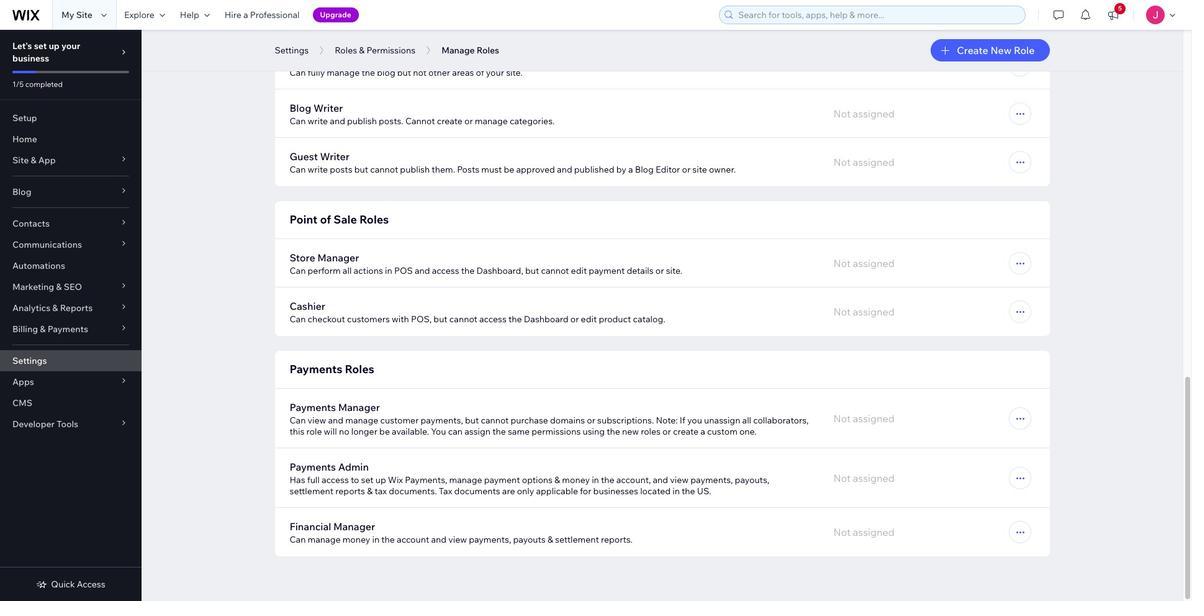 Task type: vqa. For each thing, say whether or not it's contained in the screenshot.
assigned related to Payments Manager
yes



Task type: locate. For each thing, give the bounding box(es) containing it.
1 vertical spatial set
[[361, 474, 374, 486]]

options
[[522, 474, 553, 486]]

1 vertical spatial payment
[[484, 474, 520, 486]]

of left sale
[[320, 212, 331, 227]]

0 horizontal spatial of
[[320, 212, 331, 227]]

create right cannot
[[437, 115, 463, 127]]

0 vertical spatial up
[[49, 40, 60, 52]]

1 horizontal spatial payment
[[589, 265, 625, 276]]

writer for guest writer
[[320, 150, 350, 163]]

a inside the payments manager can view and manage customer payments, but cannot purchase domains or subscriptions. note: if you unassign all collaborators, this role will no longer be available. you can assign the same permissions using the new roles or create a custom one.
[[701, 426, 705, 437]]

cannot inside the cashier can checkout customers with pos, but cannot access the dashboard or edit product catalog.
[[449, 314, 477, 325]]

your inside blog editor can fully manage the blog but not other areas of your site.
[[486, 67, 504, 78]]

roles right sale
[[360, 212, 389, 227]]

1 horizontal spatial editor
[[656, 164, 680, 175]]

assigned for payments manager
[[853, 412, 895, 425]]

manager for of
[[317, 251, 359, 264]]

or right dashboard
[[571, 314, 579, 325]]

site. right "details"
[[666, 265, 683, 276]]

subscriptions.
[[597, 415, 654, 426]]

write for guest
[[308, 164, 328, 175]]

assigned
[[853, 59, 895, 71], [853, 107, 895, 120], [853, 156, 895, 168], [853, 257, 895, 269], [853, 306, 895, 318], [853, 412, 895, 425], [853, 472, 895, 484], [853, 526, 895, 538]]

write inside blog writer can write and publish posts. cannot create or manage categories.
[[308, 115, 328, 127]]

settings for the settings button
[[275, 45, 309, 56]]

0 horizontal spatial money
[[343, 534, 370, 545]]

0 horizontal spatial settlement
[[290, 486, 334, 497]]

can inside financial manager can manage money in the account and view payments, payouts & settlement reports.
[[290, 534, 306, 545]]

manage right fully
[[327, 67, 360, 78]]

1 vertical spatial of
[[320, 212, 331, 227]]

not
[[834, 59, 851, 71], [834, 107, 851, 120], [834, 156, 851, 168], [834, 257, 851, 269], [834, 306, 851, 318], [834, 412, 851, 425], [834, 472, 851, 484], [834, 526, 851, 538]]

manager up longer
[[338, 401, 380, 414]]

but inside the store manager can perform all actions in pos and access the dashboard, but cannot edit payment details or site.
[[525, 265, 539, 276]]

cannot left purchase
[[481, 415, 509, 426]]

your right the areas
[[486, 67, 504, 78]]

3 assigned from the top
[[853, 156, 895, 168]]

set right to
[[361, 474, 374, 486]]

0 vertical spatial site
[[76, 9, 92, 20]]

hire a professional link
[[217, 0, 307, 30]]

manager inside financial manager can manage money in the account and view payments, payouts & settlement reports.
[[333, 520, 375, 533]]

1 horizontal spatial site
[[76, 9, 92, 20]]

or right domains
[[587, 415, 595, 426]]

create right the roles at right
[[673, 426, 699, 437]]

payment left "details"
[[589, 265, 625, 276]]

all left actions
[[343, 265, 352, 276]]

publish
[[347, 115, 377, 127], [400, 164, 430, 175]]

but right can
[[465, 415, 479, 426]]

be inside the payments manager can view and manage customer payments, but cannot purchase domains or subscriptions. note: if you unassign all collaborators, this role will no longer be available. you can assign the same permissions using the new roles or create a custom one.
[[379, 426, 390, 437]]

developer tools button
[[0, 414, 142, 435]]

8 not assigned from the top
[[834, 526, 895, 538]]

in left pos
[[385, 265, 392, 276]]

developer
[[12, 419, 55, 430]]

1 vertical spatial manager
[[338, 401, 380, 414]]

the left dashboard,
[[461, 265, 475, 276]]

payments, inside financial manager can manage money in the account and view payments, payouts & settlement reports.
[[469, 534, 511, 545]]

categories.
[[510, 115, 555, 127]]

other
[[429, 67, 450, 78]]

but left not
[[397, 67, 411, 78]]

3 not from the top
[[834, 156, 851, 168]]

8 not from the top
[[834, 526, 851, 538]]

permissions
[[367, 45, 416, 56]]

a left the custom in the right bottom of the page
[[701, 426, 705, 437]]

can inside guest writer can write posts but cannot publish them. posts must be approved and published by a blog editor or site owner.
[[290, 164, 306, 175]]

and up the posts
[[330, 115, 345, 127]]

all
[[343, 265, 352, 276], [742, 415, 751, 426]]

0 vertical spatial settlement
[[290, 486, 334, 497]]

in right "for"
[[592, 474, 599, 486]]

a right 'by'
[[628, 164, 633, 175]]

& right payouts
[[548, 534, 553, 545]]

manage right will
[[345, 415, 378, 426]]

and right pos
[[415, 265, 430, 276]]

payments up role
[[290, 401, 336, 414]]

site & app button
[[0, 150, 142, 171]]

view
[[308, 415, 326, 426], [670, 474, 689, 486], [448, 534, 467, 545]]

let's set up your business
[[12, 40, 80, 64]]

settings inside button
[[275, 45, 309, 56]]

can inside blog writer can write and publish posts. cannot create or manage categories.
[[290, 115, 306, 127]]

2 not from the top
[[834, 107, 851, 120]]

but right pos,
[[434, 314, 447, 325]]

the left blog on the top
[[362, 67, 375, 78]]

your
[[61, 40, 80, 52], [486, 67, 504, 78]]

and inside the payments manager can view and manage customer payments, but cannot purchase domains or subscriptions. note: if you unassign all collaborators, this role will no longer be available. you can assign the same permissions using the new roles or create a custom one.
[[328, 415, 343, 426]]

up inside let's set up your business
[[49, 40, 60, 52]]

same
[[508, 426, 530, 437]]

1 vertical spatial site.
[[666, 265, 683, 276]]

1 vertical spatial your
[[486, 67, 504, 78]]

and right account
[[431, 534, 447, 545]]

can inside the store manager can perform all actions in pos and access the dashboard, but cannot edit payment details or site.
[[290, 265, 306, 276]]

0 horizontal spatial create
[[437, 115, 463, 127]]

apps
[[12, 376, 34, 387]]

set
[[34, 40, 47, 52], [361, 474, 374, 486]]

role
[[1014, 44, 1035, 57]]

payments up the full
[[290, 461, 336, 473]]

0 vertical spatial view
[[308, 415, 326, 426]]

& left permissions
[[359, 45, 365, 56]]

site
[[76, 9, 92, 20], [12, 155, 29, 166]]

2 assigned from the top
[[853, 107, 895, 120]]

2 vertical spatial view
[[448, 534, 467, 545]]

0 vertical spatial writer
[[314, 102, 343, 114]]

can
[[290, 67, 306, 78], [290, 115, 306, 127], [290, 164, 306, 175], [290, 265, 306, 276], [290, 314, 306, 325], [290, 415, 306, 426], [290, 534, 306, 545]]

point
[[290, 212, 318, 227]]

4 can from the top
[[290, 265, 306, 276]]

and inside guest writer can write posts but cannot publish them. posts must be approved and published by a blog editor or site owner.
[[557, 164, 572, 175]]

product
[[599, 314, 631, 325]]

& left seo
[[56, 281, 62, 292]]

0 horizontal spatial a
[[243, 9, 248, 20]]

or left site
[[682, 164, 691, 175]]

payments, left 'assign'
[[421, 415, 463, 426]]

settings inside sidebar element
[[12, 355, 47, 366]]

write
[[308, 115, 328, 127], [308, 164, 328, 175]]

1 vertical spatial be
[[379, 426, 390, 437]]

assigned for payments admin
[[853, 472, 895, 484]]

site.
[[506, 67, 523, 78], [666, 265, 683, 276]]

1 horizontal spatial settlement
[[555, 534, 599, 545]]

1 vertical spatial writer
[[320, 150, 350, 163]]

settings
[[275, 45, 309, 56], [12, 355, 47, 366]]

access inside the store manager can perform all actions in pos and access the dashboard, but cannot edit payment details or site.
[[432, 265, 459, 276]]

2 vertical spatial manager
[[333, 520, 375, 533]]

0 horizontal spatial site.
[[506, 67, 523, 78]]

be inside guest writer can write posts but cannot publish them. posts must be approved and published by a blog editor or site owner.
[[504, 164, 514, 175]]

not assigned for blog editor
[[834, 59, 895, 71]]

not for cashier
[[834, 306, 851, 318]]

2 not assigned from the top
[[834, 107, 895, 120]]

can for store manager
[[290, 265, 306, 276]]

writer inside guest writer can write posts but cannot publish them. posts must be approved and published by a blog editor or site owner.
[[320, 150, 350, 163]]

editor left site
[[656, 164, 680, 175]]

1 horizontal spatial set
[[361, 474, 374, 486]]

or right "details"
[[656, 265, 664, 276]]

payments admin has full access to set up wix payments, manage payment options & money in the account, and view payments, payouts, settlement reports & tax documents. tax documents are only applicable for businesses located in the us.
[[290, 461, 769, 497]]

cannot up dashboard
[[541, 265, 569, 276]]

0 horizontal spatial your
[[61, 40, 80, 52]]

not for blog writer
[[834, 107, 851, 120]]

settlement inside payments admin has full access to set up wix payments, manage payment options & money in the account, and view payments, payouts, settlement reports & tax documents. tax documents are only applicable for businesses located in the us.
[[290, 486, 334, 497]]

your down the my
[[61, 40, 80, 52]]

pos,
[[411, 314, 432, 325]]

0 horizontal spatial view
[[308, 415, 326, 426]]

0 horizontal spatial publish
[[347, 115, 377, 127]]

2 horizontal spatial view
[[670, 474, 689, 486]]

contacts
[[12, 218, 50, 229]]

access down dashboard,
[[479, 314, 507, 325]]

blog editor can fully manage the blog but not other areas of your site.
[[290, 53, 523, 78]]

1 vertical spatial publish
[[400, 164, 430, 175]]

0 horizontal spatial payments,
[[421, 415, 463, 426]]

money right options
[[562, 474, 590, 486]]

roles down customers
[[345, 362, 374, 376]]

manage inside payments admin has full access to set up wix payments, manage payment options & money in the account, and view payments, payouts, settlement reports & tax documents. tax documents are only applicable for businesses located in the us.
[[449, 474, 482, 486]]

0 horizontal spatial up
[[49, 40, 60, 52]]

manage inside blog writer can write and publish posts. cannot create or manage categories.
[[475, 115, 508, 127]]

assigned for cashier
[[853, 306, 895, 318]]

0 horizontal spatial access
[[322, 474, 349, 486]]

and inside financial manager can manage money in the account and view payments, payouts & settlement reports.
[[431, 534, 447, 545]]

5 assigned from the top
[[853, 306, 895, 318]]

1 vertical spatial view
[[670, 474, 689, 486]]

but inside guest writer can write posts but cannot publish them. posts must be approved and published by a blog editor or site owner.
[[354, 164, 368, 175]]

3 not assigned from the top
[[834, 156, 895, 168]]

cannot inside the store manager can perform all actions in pos and access the dashboard, but cannot edit payment details or site.
[[541, 265, 569, 276]]

but inside the payments manager can view and manage customer payments, but cannot purchase domains or subscriptions. note: if you unassign all collaborators, this role will no longer be available. you can assign the same permissions using the new roles or create a custom one.
[[465, 415, 479, 426]]

money down reports
[[343, 534, 370, 545]]

1 assigned from the top
[[853, 59, 895, 71]]

manager inside the payments manager can view and manage customer payments, but cannot purchase domains or subscriptions. note: if you unassign all collaborators, this role will no longer be available. you can assign the same permissions using the new roles or create a custom one.
[[338, 401, 380, 414]]

6 assigned from the top
[[853, 412, 895, 425]]

purchase
[[511, 415, 548, 426]]

5
[[1118, 4, 1122, 12]]

marketing & seo
[[12, 281, 82, 292]]

7 can from the top
[[290, 534, 306, 545]]

quick access
[[51, 579, 105, 590]]

0 vertical spatial set
[[34, 40, 47, 52]]

site. right the areas
[[506, 67, 523, 78]]

1 horizontal spatial your
[[486, 67, 504, 78]]

0 horizontal spatial site
[[12, 155, 29, 166]]

blog
[[290, 53, 311, 66], [290, 102, 311, 114], [635, 164, 654, 175], [12, 186, 31, 197]]

1 horizontal spatial create
[[673, 426, 699, 437]]

writer up the posts
[[320, 150, 350, 163]]

or inside the store manager can perform all actions in pos and access the dashboard, but cannot edit payment details or site.
[[656, 265, 664, 276]]

view right this
[[308, 415, 326, 426]]

5 button
[[1100, 0, 1127, 30]]

1 horizontal spatial be
[[504, 164, 514, 175]]

2 horizontal spatial payments,
[[691, 474, 733, 486]]

0 horizontal spatial set
[[34, 40, 47, 52]]

money inside financial manager can manage money in the account and view payments, payouts & settlement reports.
[[343, 534, 370, 545]]

but right dashboard,
[[525, 265, 539, 276]]

0 vertical spatial access
[[432, 265, 459, 276]]

be right longer
[[379, 426, 390, 437]]

1 vertical spatial settings
[[12, 355, 47, 366]]

2 horizontal spatial access
[[479, 314, 507, 325]]

2 vertical spatial payments,
[[469, 534, 511, 545]]

or
[[464, 115, 473, 127], [682, 164, 691, 175], [656, 265, 664, 276], [571, 314, 579, 325], [587, 415, 595, 426], [663, 426, 671, 437]]

1 horizontal spatial of
[[476, 67, 484, 78]]

view left us.
[[670, 474, 689, 486]]

has
[[290, 474, 305, 486]]

6 not from the top
[[834, 412, 851, 425]]

in inside financial manager can manage money in the account and view payments, payouts & settlement reports.
[[372, 534, 379, 545]]

2 horizontal spatial a
[[701, 426, 705, 437]]

0 horizontal spatial settings
[[12, 355, 47, 366]]

settings up fully
[[275, 45, 309, 56]]

1 vertical spatial payments,
[[691, 474, 733, 486]]

2 vertical spatial access
[[322, 474, 349, 486]]

cannot right pos,
[[449, 314, 477, 325]]

and inside the store manager can perform all actions in pos and access the dashboard, but cannot edit payment details or site.
[[415, 265, 430, 276]]

automations link
[[0, 255, 142, 276]]

1 vertical spatial write
[[308, 164, 328, 175]]

1 vertical spatial editor
[[656, 164, 680, 175]]

manage left categories.
[[475, 115, 508, 127]]

settings up apps on the bottom of page
[[12, 355, 47, 366]]

view button
[[948, 56, 1001, 75]]

can inside the cashier can checkout customers with pos, but cannot access the dashboard or edit product catalog.
[[290, 314, 306, 325]]

publish left 'them.'
[[400, 164, 430, 175]]

manager inside the store manager can perform all actions in pos and access the dashboard, but cannot edit payment details or site.
[[317, 251, 359, 264]]

site right the my
[[76, 9, 92, 20]]

all right unassign
[[742, 415, 751, 426]]

0 vertical spatial all
[[343, 265, 352, 276]]

blog down fully
[[290, 102, 311, 114]]

edit inside the cashier can checkout customers with pos, but cannot access the dashboard or edit product catalog.
[[581, 314, 597, 325]]

1 horizontal spatial money
[[562, 474, 590, 486]]

manage right payments, at the bottom left of page
[[449, 474, 482, 486]]

0 vertical spatial manager
[[317, 251, 359, 264]]

1 vertical spatial money
[[343, 534, 370, 545]]

only
[[517, 486, 534, 497]]

0 vertical spatial of
[[476, 67, 484, 78]]

the left the same
[[493, 426, 506, 437]]

editor up fully
[[314, 53, 342, 66]]

payments down analytics & reports popup button
[[48, 324, 88, 335]]

1 vertical spatial a
[[628, 164, 633, 175]]

0 horizontal spatial all
[[343, 265, 352, 276]]

2 write from the top
[[308, 164, 328, 175]]

money inside payments admin has full access to set up wix payments, manage payment options & money in the account, and view payments, payouts, settlement reports & tax documents. tax documents are only applicable for businesses located in the us.
[[562, 474, 590, 486]]

2 can from the top
[[290, 115, 306, 127]]

1 can from the top
[[290, 67, 306, 78]]

roles right 'manage'
[[477, 45, 499, 56]]

7 assigned from the top
[[853, 472, 895, 484]]

can down guest
[[290, 164, 306, 175]]

create
[[437, 115, 463, 127], [673, 426, 699, 437]]

but
[[397, 67, 411, 78], [354, 164, 368, 175], [525, 265, 539, 276], [434, 314, 447, 325], [465, 415, 479, 426]]

or inside the cashier can checkout customers with pos, but cannot access the dashboard or edit product catalog.
[[571, 314, 579, 325]]

access right pos
[[432, 265, 459, 276]]

6 not assigned from the top
[[834, 412, 895, 425]]

settings for settings link
[[12, 355, 47, 366]]

can up guest
[[290, 115, 306, 127]]

2 vertical spatial a
[[701, 426, 705, 437]]

1 vertical spatial settlement
[[555, 534, 599, 545]]

payments down checkout
[[290, 362, 342, 376]]

access inside the cashier can checkout customers with pos, but cannot access the dashboard or edit product catalog.
[[479, 314, 507, 325]]

4 assigned from the top
[[853, 257, 895, 269]]

1 horizontal spatial access
[[432, 265, 459, 276]]

documents.
[[389, 486, 437, 497]]

admin
[[338, 461, 369, 473]]

write inside guest writer can write posts but cannot publish them. posts must be approved and published by a blog editor or site owner.
[[308, 164, 328, 175]]

the inside blog editor can fully manage the blog but not other areas of your site.
[[362, 67, 375, 78]]

6 can from the top
[[290, 415, 306, 426]]

write up guest
[[308, 115, 328, 127]]

and inside blog writer can write and publish posts. cannot create or manage categories.
[[330, 115, 345, 127]]

posts
[[457, 164, 479, 175]]

0 vertical spatial write
[[308, 115, 328, 127]]

0 vertical spatial payment
[[589, 265, 625, 276]]

communications
[[12, 239, 82, 250]]

0 vertical spatial publish
[[347, 115, 377, 127]]

0 vertical spatial your
[[61, 40, 80, 52]]

1 write from the top
[[308, 115, 328, 127]]

& left tax
[[367, 486, 373, 497]]

can for blog editor
[[290, 67, 306, 78]]

view right account
[[448, 534, 467, 545]]

can inside blog editor can fully manage the blog but not other areas of your site.
[[290, 67, 306, 78]]

4 not assigned from the top
[[834, 257, 895, 269]]

up up business
[[49, 40, 60, 52]]

view inside financial manager can manage money in the account and view payments, payouts & settlement reports.
[[448, 534, 467, 545]]

located
[[640, 486, 671, 497]]

writer
[[314, 102, 343, 114], [320, 150, 350, 163]]

blog inside blog editor can fully manage the blog but not other areas of your site.
[[290, 53, 311, 66]]

set inside payments admin has full access to set up wix payments, manage payment options & money in the account, and view payments, payouts, settlement reports & tax documents. tax documents are only applicable for businesses located in the us.
[[361, 474, 374, 486]]

1 horizontal spatial settings
[[275, 45, 309, 56]]

1 horizontal spatial up
[[375, 474, 386, 486]]

5 not from the top
[[834, 306, 851, 318]]

site inside site & app popup button
[[12, 155, 29, 166]]

and inside payments admin has full access to set up wix payments, manage payment options & money in the account, and view payments, payouts, settlement reports & tax documents. tax documents are only applicable for businesses located in the us.
[[653, 474, 668, 486]]

applicable
[[536, 486, 578, 497]]

site & app
[[12, 155, 56, 166]]

financial manager can manage money in the account and view payments, payouts & settlement reports.
[[290, 520, 633, 545]]

can inside the payments manager can view and manage customer payments, but cannot purchase domains or subscriptions. note: if you unassign all collaborators, this role will no longer be available. you can assign the same permissions using the new roles or create a custom one.
[[290, 415, 306, 426]]

publish inside blog writer can write and publish posts. cannot create or manage categories.
[[347, 115, 377, 127]]

guest writer can write posts but cannot publish them. posts must be approved and published by a blog editor or site owner.
[[290, 150, 736, 175]]

payment left options
[[484, 474, 520, 486]]

payments inside payments admin has full access to set up wix payments, manage payment options & money in the account, and view payments, payouts, settlement reports & tax documents. tax documents are only applicable for businesses located in the us.
[[290, 461, 336, 473]]

available.
[[392, 426, 429, 437]]

1 vertical spatial create
[[673, 426, 699, 437]]

& left "reports"
[[52, 302, 58, 314]]

the left us.
[[682, 486, 695, 497]]

1 vertical spatial up
[[375, 474, 386, 486]]

settlement left "reports."
[[555, 534, 599, 545]]

writer inside blog writer can write and publish posts. cannot create or manage categories.
[[314, 102, 343, 114]]

manage down financial
[[308, 534, 341, 545]]

blog inside blog "popup button"
[[12, 186, 31, 197]]

1 not assigned from the top
[[834, 59, 895, 71]]

payments, inside payments admin has full access to set up wix payments, manage payment options & money in the account, and view payments, payouts, settlement reports & tax documents. tax documents are only applicable for businesses located in the us.
[[691, 474, 733, 486]]

1 vertical spatial access
[[479, 314, 507, 325]]

0 horizontal spatial editor
[[314, 53, 342, 66]]

the inside the cashier can checkout customers with pos, but cannot access the dashboard or edit product catalog.
[[509, 314, 522, 325]]

blog right 'by'
[[635, 164, 654, 175]]

0 vertical spatial create
[[437, 115, 463, 127]]

7 not from the top
[[834, 472, 851, 484]]

assigned for financial manager
[[853, 526, 895, 538]]

blog inside blog writer can write and publish posts. cannot create or manage categories.
[[290, 102, 311, 114]]

the left dashboard
[[509, 314, 522, 325]]

domains
[[550, 415, 585, 426]]

& inside button
[[359, 45, 365, 56]]

collaborators,
[[753, 415, 809, 426]]

blog up fully
[[290, 53, 311, 66]]

can down cashier at the left of the page
[[290, 314, 306, 325]]

contacts button
[[0, 213, 142, 234]]

1 vertical spatial all
[[742, 415, 751, 426]]

upgrade button
[[313, 7, 359, 22]]

to
[[351, 474, 359, 486]]

and right role
[[328, 415, 343, 426]]

manage inside the payments manager can view and manage customer payments, but cannot purchase domains or subscriptions. note: if you unassign all collaborators, this role will no longer be available. you can assign the same permissions using the new roles or create a custom one.
[[345, 415, 378, 426]]

be right must
[[504, 164, 514, 175]]

manage roles button
[[435, 41, 505, 60]]

publish inside guest writer can write posts but cannot publish them. posts must be approved and published by a blog editor or site owner.
[[400, 164, 430, 175]]

0 vertical spatial be
[[504, 164, 514, 175]]

1 horizontal spatial publish
[[400, 164, 430, 175]]

full
[[307, 474, 320, 486]]

marketing & seo button
[[0, 276, 142, 297]]

0 vertical spatial edit
[[571, 265, 587, 276]]

0 vertical spatial settings
[[275, 45, 309, 56]]

published
[[574, 164, 614, 175]]

1 vertical spatial edit
[[581, 314, 597, 325]]

3 can from the top
[[290, 164, 306, 175]]

but inside blog editor can fully manage the blog but not other areas of your site.
[[397, 67, 411, 78]]

0 horizontal spatial be
[[379, 426, 390, 437]]

a right hire
[[243, 9, 248, 20]]

1 horizontal spatial payments,
[[469, 534, 511, 545]]

8 assigned from the top
[[853, 526, 895, 538]]

4 not from the top
[[834, 257, 851, 269]]

can down the store
[[290, 265, 306, 276]]

writer for blog writer
[[314, 102, 343, 114]]

payments for payments admin has full access to set up wix payments, manage payment options & money in the account, and view payments, payouts, settlement reports & tax documents. tax documents are only applicable for businesses located in the us.
[[290, 461, 336, 473]]

you
[[431, 426, 446, 437]]

0 vertical spatial money
[[562, 474, 590, 486]]

5 can from the top
[[290, 314, 306, 325]]

Search for tools, apps, help & more... field
[[735, 6, 1021, 24]]

in left account
[[372, 534, 379, 545]]

professional
[[250, 9, 300, 20]]

a
[[243, 9, 248, 20], [628, 164, 633, 175], [701, 426, 705, 437]]

one.
[[739, 426, 757, 437]]

payments inside the payments manager can view and manage customer payments, but cannot purchase domains or subscriptions. note: if you unassign all collaborators, this role will no longer be available. you can assign the same permissions using the new roles or create a custom one.
[[290, 401, 336, 414]]

0 vertical spatial payments,
[[421, 415, 463, 426]]

and right account,
[[653, 474, 668, 486]]

can for guest writer
[[290, 164, 306, 175]]

custom
[[707, 426, 738, 437]]

them.
[[432, 164, 455, 175]]

the
[[362, 67, 375, 78], [461, 265, 475, 276], [509, 314, 522, 325], [493, 426, 506, 437], [607, 426, 620, 437], [601, 474, 614, 486], [682, 486, 695, 497], [381, 534, 395, 545]]

cashier
[[290, 300, 325, 312]]

5 not assigned from the top
[[834, 306, 895, 318]]

0 vertical spatial editor
[[314, 53, 342, 66]]

1 vertical spatial site
[[12, 155, 29, 166]]

can down financial
[[290, 534, 306, 545]]

1 horizontal spatial view
[[448, 534, 467, 545]]

catalog.
[[633, 314, 665, 325]]

assigned for store manager
[[853, 257, 895, 269]]

set up business
[[34, 40, 47, 52]]

1 horizontal spatial site.
[[666, 265, 683, 276]]

the inside financial manager can manage money in the account and view payments, payouts & settlement reports.
[[381, 534, 395, 545]]

edit left "product"
[[581, 314, 597, 325]]

1 horizontal spatial a
[[628, 164, 633, 175]]

manage
[[327, 67, 360, 78], [475, 115, 508, 127], [345, 415, 378, 426], [449, 474, 482, 486], [308, 534, 341, 545]]

all inside the payments manager can view and manage customer payments, but cannot purchase domains or subscriptions. note: if you unassign all collaborators, this role will no longer be available. you can assign the same permissions using the new roles or create a custom one.
[[742, 415, 751, 426]]

can left fully
[[290, 67, 306, 78]]

of right the areas
[[476, 67, 484, 78]]

1 horizontal spatial all
[[742, 415, 751, 426]]

can left role
[[290, 415, 306, 426]]

0 horizontal spatial payment
[[484, 474, 520, 486]]

blog for blog writer can write and publish posts. cannot create or manage categories.
[[290, 102, 311, 114]]

7 not assigned from the top
[[834, 472, 895, 484]]

0 vertical spatial site.
[[506, 67, 523, 78]]

publish left posts. on the top
[[347, 115, 377, 127]]

1 not from the top
[[834, 59, 851, 71]]

in right located
[[673, 486, 680, 497]]

site down home
[[12, 155, 29, 166]]



Task type: describe. For each thing, give the bounding box(es) containing it.
payments for payments manager can view and manage customer payments, but cannot purchase domains or subscriptions. note: if you unassign all collaborators, this role will no longer be available. you can assign the same permissions using the new roles or create a custom one.
[[290, 401, 336, 414]]

automations
[[12, 260, 65, 271]]

this
[[290, 426, 305, 437]]

billing & payments button
[[0, 319, 142, 340]]

dashboard
[[524, 314, 569, 325]]

create inside the payments manager can view and manage customer payments, but cannot purchase domains or subscriptions. note: if you unassign all collaborators, this role will no longer be available. you can assign the same permissions using the new roles or create a custom one.
[[673, 426, 699, 437]]

create inside blog writer can write and publish posts. cannot create or manage categories.
[[437, 115, 463, 127]]

not for financial manager
[[834, 526, 851, 538]]

edit inside the store manager can perform all actions in pos and access the dashboard, but cannot edit payment details or site.
[[571, 265, 587, 276]]

can
[[448, 426, 463, 437]]

not for store manager
[[834, 257, 851, 269]]

customer
[[380, 415, 419, 426]]

analytics & reports button
[[0, 297, 142, 319]]

are
[[502, 486, 515, 497]]

set inside let's set up your business
[[34, 40, 47, 52]]

payment inside the store manager can perform all actions in pos and access the dashboard, but cannot edit payment details or site.
[[589, 265, 625, 276]]

a inside guest writer can write posts but cannot publish them. posts must be approved and published by a blog editor or site owner.
[[628, 164, 633, 175]]

not assigned for financial manager
[[834, 526, 895, 538]]

view
[[963, 59, 986, 71]]

payments, inside the payments manager can view and manage customer payments, but cannot purchase domains or subscriptions. note: if you unassign all collaborators, this role will no longer be available. you can assign the same permissions using the new roles or create a custom one.
[[421, 415, 463, 426]]

store
[[290, 251, 315, 264]]

dashboard,
[[477, 265, 523, 276]]

& inside 'popup button'
[[56, 281, 62, 292]]

blog writer can write and publish posts. cannot create or manage categories.
[[290, 102, 555, 127]]

account
[[397, 534, 429, 545]]

the right "for"
[[601, 474, 614, 486]]

longer
[[351, 426, 378, 437]]

home
[[12, 134, 37, 145]]

view inside the payments manager can view and manage customer payments, but cannot purchase domains or subscriptions. note: if you unassign all collaborators, this role will no longer be available. you can assign the same permissions using the new roles or create a custom one.
[[308, 415, 326, 426]]

not assigned for cashier
[[834, 306, 895, 318]]

access inside payments admin has full access to set up wix payments, manage payment options & money in the account, and view payments, payouts, settlement reports & tax documents. tax documents are only applicable for businesses located in the us.
[[322, 474, 349, 486]]

role
[[306, 426, 322, 437]]

store manager can perform all actions in pos and access the dashboard, but cannot edit payment details or site.
[[290, 251, 683, 276]]

0 vertical spatial a
[[243, 9, 248, 20]]

all inside the store manager can perform all actions in pos and access the dashboard, but cannot edit payment details or site.
[[343, 265, 352, 276]]

site
[[693, 164, 707, 175]]

developer tools
[[12, 419, 78, 430]]

not for guest writer
[[834, 156, 851, 168]]

wix
[[388, 474, 403, 486]]

or inside blog writer can write and publish posts. cannot create or manage categories.
[[464, 115, 473, 127]]

by
[[616, 164, 626, 175]]

& right options
[[555, 474, 560, 486]]

payments manager can view and manage customer payments, but cannot purchase domains or subscriptions. note: if you unassign all collaborators, this role will no longer be available. you can assign the same permissions using the new roles or create a custom one.
[[290, 401, 809, 437]]

guest
[[290, 150, 318, 163]]

reports
[[60, 302, 93, 314]]

editor inside guest writer can write posts but cannot publish them. posts must be approved and published by a blog editor or site owner.
[[656, 164, 680, 175]]

completed
[[25, 79, 63, 89]]

not assigned for store manager
[[834, 257, 895, 269]]

manage roles
[[442, 45, 499, 56]]

my
[[61, 9, 74, 20]]

analytics
[[12, 302, 50, 314]]

perform
[[308, 265, 341, 276]]

pos
[[394, 265, 413, 276]]

payments for payments roles
[[290, 362, 342, 376]]

customers
[[347, 314, 390, 325]]

blog
[[377, 67, 395, 78]]

sidebar element
[[0, 30, 142, 601]]

permissions
[[532, 426, 581, 437]]

roles & permissions button
[[329, 41, 422, 60]]

& right billing
[[40, 324, 46, 335]]

of inside blog editor can fully manage the blog but not other areas of your site.
[[476, 67, 484, 78]]

up inside payments admin has full access to set up wix payments, manage payment options & money in the account, and view payments, payouts, settlement reports & tax documents. tax documents are only applicable for businesses located in the us.
[[375, 474, 386, 486]]

tax
[[439, 486, 452, 497]]

manager for roles
[[338, 401, 380, 414]]

not for payments manager
[[834, 412, 851, 425]]

& inside financial manager can manage money in the account and view payments, payouts & settlement reports.
[[548, 534, 553, 545]]

cannot inside guest writer can write posts but cannot publish them. posts must be approved and published by a blog editor or site owner.
[[370, 164, 398, 175]]

new
[[622, 426, 639, 437]]

not for payments admin
[[834, 472, 851, 484]]

must
[[481, 164, 502, 175]]

manage
[[442, 45, 475, 56]]

payment inside payments admin has full access to set up wix payments, manage payment options & money in the account, and view payments, payouts, settlement reports & tax documents. tax documents are only applicable for businesses located in the us.
[[484, 474, 520, 486]]

with
[[392, 314, 409, 325]]

can for financial manager
[[290, 534, 306, 545]]

us.
[[697, 486, 711, 497]]

my site
[[61, 9, 92, 20]]

marketing
[[12, 281, 54, 292]]

payments inside popup button
[[48, 324, 88, 335]]

communications button
[[0, 234, 142, 255]]

explore
[[124, 9, 155, 20]]

not for blog editor
[[834, 59, 851, 71]]

manage inside blog editor can fully manage the blog but not other areas of your site.
[[327, 67, 360, 78]]

billing
[[12, 324, 38, 335]]

in inside the store manager can perform all actions in pos and access the dashboard, but cannot edit payment details or site.
[[385, 265, 392, 276]]

access
[[77, 579, 105, 590]]

note:
[[656, 415, 678, 426]]

assigned for guest writer
[[853, 156, 895, 168]]

settlement inside financial manager can manage money in the account and view payments, payouts & settlement reports.
[[555, 534, 599, 545]]

the left the new
[[607, 426, 620, 437]]

manage inside financial manager can manage money in the account and view payments, payouts & settlement reports.
[[308, 534, 341, 545]]

cms link
[[0, 392, 142, 414]]

business
[[12, 53, 49, 64]]

but inside the cashier can checkout customers with pos, but cannot access the dashboard or edit product catalog.
[[434, 314, 447, 325]]

editor inside blog editor can fully manage the blog but not other areas of your site.
[[314, 53, 342, 66]]

write for blog
[[308, 115, 328, 127]]

quick
[[51, 579, 75, 590]]

the inside the store manager can perform all actions in pos and access the dashboard, but cannot edit payment details or site.
[[461, 265, 475, 276]]

1/5 completed
[[12, 79, 63, 89]]

posts
[[330, 164, 352, 175]]

financial
[[290, 520, 331, 533]]

can for payments manager
[[290, 415, 306, 426]]

or right the roles at right
[[663, 426, 671, 437]]

not assigned for guest writer
[[834, 156, 895, 168]]

not assigned for payments admin
[[834, 472, 895, 484]]

blog inside guest writer can write posts but cannot publish them. posts must be approved and published by a blog editor or site owner.
[[635, 164, 654, 175]]

payouts,
[[735, 474, 769, 486]]

& left app
[[31, 155, 36, 166]]

payments,
[[405, 474, 447, 486]]

actions
[[354, 265, 383, 276]]

cannot
[[405, 115, 435, 127]]

cannot inside the payments manager can view and manage customer payments, but cannot purchase domains or subscriptions. note: if you unassign all collaborators, this role will no longer be available. you can assign the same permissions using the new roles or create a custom one.
[[481, 415, 509, 426]]

owner.
[[709, 164, 736, 175]]

not assigned for blog writer
[[834, 107, 895, 120]]

settings link
[[0, 350, 142, 371]]

using
[[583, 426, 605, 437]]

will
[[324, 426, 337, 437]]

reports.
[[601, 534, 633, 545]]

create
[[957, 44, 988, 57]]

checkout
[[308, 314, 345, 325]]

roles down upgrade button
[[335, 45, 357, 56]]

site. inside the store manager can perform all actions in pos and access the dashboard, but cannot edit payment details or site.
[[666, 265, 683, 276]]

documents
[[454, 486, 500, 497]]

view inside payments admin has full access to set up wix payments, manage payment options & money in the account, and view payments, payouts, settlement reports & tax documents. tax documents are only applicable for businesses located in the us.
[[670, 474, 689, 486]]

posts.
[[379, 115, 403, 127]]

or inside guest writer can write posts but cannot publish them. posts must be approved and published by a blog editor or site owner.
[[682, 164, 691, 175]]

apps button
[[0, 371, 142, 392]]

blog button
[[0, 181, 142, 202]]

your inside let's set up your business
[[61, 40, 80, 52]]

let's
[[12, 40, 32, 52]]

analytics & reports
[[12, 302, 93, 314]]

not assigned for payments manager
[[834, 412, 895, 425]]

payouts
[[513, 534, 546, 545]]

reports
[[335, 486, 365, 497]]

setup
[[12, 112, 37, 124]]

can for blog writer
[[290, 115, 306, 127]]

blog for blog
[[12, 186, 31, 197]]

app
[[38, 155, 56, 166]]

businesses
[[593, 486, 638, 497]]

areas
[[452, 67, 474, 78]]

hire
[[225, 9, 241, 20]]

site. inside blog editor can fully manage the blog but not other areas of your site.
[[506, 67, 523, 78]]

sale
[[334, 212, 357, 227]]

assigned for blog editor
[[853, 59, 895, 71]]

assigned for blog writer
[[853, 107, 895, 120]]

seo
[[64, 281, 82, 292]]

cms
[[12, 397, 32, 409]]

roles & permissions
[[335, 45, 416, 56]]

blog for blog editor can fully manage the blog but not other areas of your site.
[[290, 53, 311, 66]]



